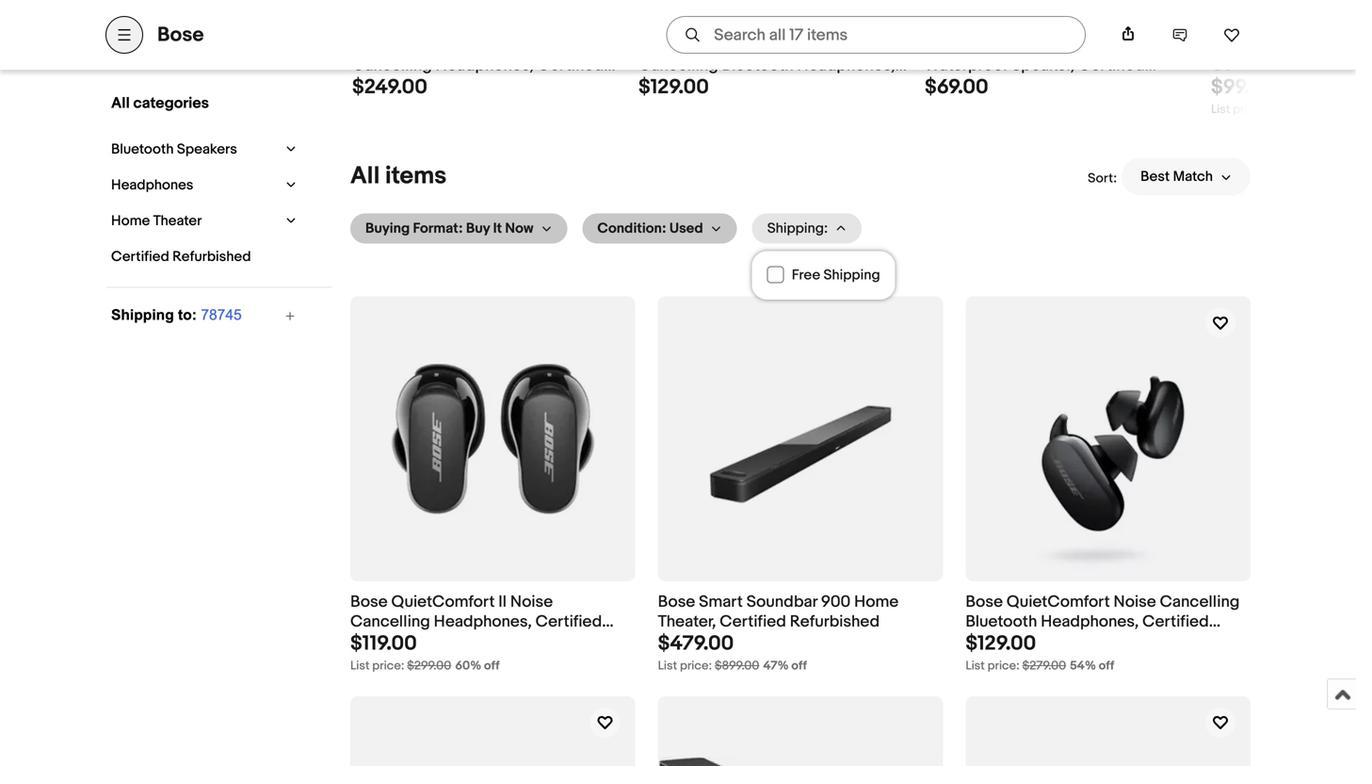 Task type: locate. For each thing, give the bounding box(es) containing it.
list down $479.00
[[658, 658, 678, 673]]

$119.00 list price: $299.00 60% off
[[351, 631, 500, 673]]

refurbished inside "bose smart soundbar 900 home theater, certified refurbished"
[[790, 612, 880, 632]]

soundbar
[[1289, 36, 1357, 56], [747, 592, 818, 612]]

bluetooth for the bottommost bose quietcomfort noise cancelling bluetooth headphones, certified refurbished button
[[966, 612, 1038, 632]]

1 horizontal spatial home
[[855, 592, 899, 612]]

condition:
[[598, 220, 667, 237]]

best match
[[1141, 168, 1214, 185]]

bose solo soundbar $99.00 list price:
[[1212, 36, 1357, 117]]

bluetooth speakers
[[111, 141, 237, 158]]

home
[[111, 212, 150, 229], [855, 592, 899, 612]]

cancelling inside bose quietcomfort ii noise cancelling headphones, certified refurbished
[[351, 612, 430, 632]]

900
[[822, 592, 851, 612]]

bose inside bose solo soundbar $99.00 list price:
[[1212, 36, 1249, 56]]

bose quietcomfort ii noise cancelling headphones, certified refurbished button
[[351, 592, 636, 651]]

$299.00
[[407, 658, 452, 673]]

theater
[[153, 212, 202, 229]]

off for $119.00
[[484, 658, 500, 673]]

shipping:
[[768, 220, 828, 237]]

used
[[670, 220, 704, 237]]

0 vertical spatial bose quietcomfort noise cancelling bluetooth headphones, certified refurbished
[[639, 36, 896, 95]]

price: for $129.00
[[988, 658, 1020, 673]]

bose quietcomfort noise cancelling bluetooth headphones, certified refurbished
[[639, 36, 896, 95], [966, 592, 1240, 651]]

headphones link
[[106, 172, 278, 198]]

all categories link
[[106, 90, 297, 117]]

bose quietcomfort noise cancelling bluetooth headphones, certified refurbished : quick view image for bose quietcomfort noise cancelling bluetooth headphones, certified refurbished button to the left
[[673, 0, 876, 25]]

off
[[484, 658, 500, 673], [792, 658, 807, 673], [1099, 658, 1115, 673]]

refurbished for bose smart soundbar 900 home theater, certified refurbished button
[[790, 612, 880, 632]]

1 vertical spatial bose quietcomfort noise cancelling bluetooth headphones, certified refurbished
[[966, 592, 1240, 651]]

0 horizontal spatial all
[[111, 94, 130, 113]]

solo
[[1253, 36, 1286, 56]]

certified inside bose soundlink flex se bluetooth waterproof speaker, certified refurbished
[[1079, 56, 1145, 76]]

1 vertical spatial $129.00
[[966, 631, 1037, 656]]

home down the headphones
[[111, 212, 150, 229]]

bose quietcomfort ii noise cancelling headphones, certified refurbished : quick view image
[[352, 333, 634, 545]]

off right 54%
[[1099, 658, 1115, 673]]

3 off from the left
[[1099, 658, 1115, 673]]

shipping to: 78745
[[111, 307, 242, 323]]

bluetooth inside bose soundlink flex se bluetooth waterproof speaker, certified refurbished
[[1101, 36, 1173, 56]]

certified inside certified refurbished link
[[111, 248, 169, 265]]

1 vertical spatial all
[[351, 162, 380, 191]]

off right the "60%" at bottom
[[484, 658, 500, 673]]

price: down $479.00
[[680, 658, 712, 673]]

0 vertical spatial $129.00
[[639, 75, 709, 99]]

soundbar inside "bose smart soundbar 900 home theater, certified refurbished"
[[747, 592, 818, 612]]

price: inside $479.00 list price: $899.00 47% off
[[680, 658, 712, 673]]

cancelling
[[352, 56, 432, 76], [639, 56, 719, 76], [1161, 592, 1240, 612], [351, 612, 430, 632]]

home right 900
[[855, 592, 899, 612]]

speakers
[[177, 141, 237, 158]]

0 vertical spatial shipping
[[824, 267, 881, 284]]

bose inside "bose quietcomfort 45 noise cancelling headphones, certified refurbished"
[[352, 36, 390, 56]]

Search all 17 items field
[[666, 16, 1086, 54]]

$129.00 inside $129.00 list price: $279.00 54% off
[[966, 631, 1037, 656]]

0 vertical spatial all
[[111, 94, 130, 113]]

bose link
[[157, 23, 204, 47]]

bose quietcomfort noise cancelling bluetooth headphones, certified refurbished button
[[639, 36, 910, 95], [966, 592, 1251, 651]]

all inside all categories link
[[111, 94, 130, 113]]

noise
[[524, 36, 566, 56], [787, 36, 830, 56], [511, 592, 553, 612], [1114, 592, 1157, 612]]

0 vertical spatial bose quietcomfort noise cancelling bluetooth headphones, certified refurbished : quick view image
[[673, 0, 876, 25]]

shipping right free on the right top
[[824, 267, 881, 284]]

soundbar inside bose solo soundbar $99.00 list price:
[[1289, 36, 1357, 56]]

ii
[[499, 592, 507, 612]]

2 off from the left
[[792, 658, 807, 673]]

0 horizontal spatial home
[[111, 212, 150, 229]]

price: inside $129.00 list price: $279.00 54% off
[[988, 658, 1020, 673]]

bluetooth for bose quietcomfort noise cancelling bluetooth headphones, certified refurbished button to the left
[[722, 56, 794, 76]]

47%
[[764, 658, 789, 673]]

list inside $479.00 list price: $899.00 47% off
[[658, 658, 678, 673]]

list left the $279.00
[[966, 658, 985, 673]]

0 horizontal spatial soundbar
[[747, 592, 818, 612]]

list inside $119.00 list price: $299.00 60% off
[[351, 658, 370, 673]]

0 horizontal spatial bose quietcomfort noise cancelling bluetooth headphones, certified refurbished : quick view image
[[673, 0, 876, 25]]

bose
[[157, 23, 204, 47], [352, 36, 390, 56], [639, 36, 676, 56], [925, 36, 963, 56], [1212, 36, 1249, 56], [351, 592, 388, 612], [658, 592, 696, 612], [966, 592, 1004, 612]]

bose inside bose quietcomfort ii noise cancelling headphones, certified refurbished
[[351, 592, 388, 612]]

refurbished inside "bose quietcomfort 45 noise cancelling headphones, certified refurbished"
[[352, 75, 442, 95]]

bluetooth for "bose soundlink flex se bluetooth waterproof speaker, certified refurbished" button
[[1101, 36, 1173, 56]]

1 vertical spatial home
[[855, 592, 899, 612]]

bluetooth
[[1101, 36, 1173, 56], [722, 56, 794, 76], [111, 141, 174, 158], [966, 612, 1038, 632]]

off inside $479.00 list price: $899.00 47% off
[[792, 658, 807, 673]]

$479.00
[[658, 631, 734, 656]]

1 horizontal spatial all
[[351, 162, 380, 191]]

list
[[1212, 102, 1231, 117], [351, 658, 370, 673], [658, 658, 678, 673], [966, 658, 985, 673]]

buy
[[466, 220, 490, 237]]

0 vertical spatial home
[[111, 212, 150, 229]]

match
[[1174, 168, 1214, 185]]

all left items
[[351, 162, 380, 191]]

0 horizontal spatial $129.00
[[639, 75, 709, 99]]

list down "$119.00"
[[351, 658, 370, 673]]

refurbished inside bose quietcomfort ii noise cancelling headphones, certified refurbished
[[351, 632, 440, 651]]

best match button
[[1122, 158, 1251, 196]]

list for $129.00
[[966, 658, 985, 673]]

$129.00
[[639, 75, 709, 99], [966, 631, 1037, 656]]

refurbished
[[352, 75, 442, 95], [709, 75, 799, 95], [925, 75, 1015, 95], [173, 248, 251, 265], [790, 612, 880, 632], [351, 632, 440, 651], [966, 632, 1056, 651]]

54%
[[1071, 658, 1097, 673]]

items
[[385, 162, 447, 191]]

soundbar left 900
[[747, 592, 818, 612]]

condition: used
[[598, 220, 704, 237]]

1 horizontal spatial shipping
[[824, 267, 881, 284]]

price: down $99.00
[[1234, 102, 1266, 117]]

format:
[[413, 220, 463, 237]]

off for $129.00
[[1099, 658, 1115, 673]]

off right 47%
[[792, 658, 807, 673]]

free shipping checkbox item
[[753, 259, 896, 292]]

list inside $129.00 list price: $279.00 54% off
[[966, 658, 985, 673]]

$279.00
[[1023, 658, 1067, 673]]

1 vertical spatial shipping
[[111, 307, 174, 323]]

headphones
[[111, 177, 194, 194]]

certified
[[538, 56, 604, 76], [1079, 56, 1145, 76], [639, 75, 705, 95], [111, 248, 169, 265], [536, 612, 602, 632], [720, 612, 787, 632], [1143, 612, 1210, 632]]

off inside $119.00 list price: $299.00 60% off
[[484, 658, 500, 673]]

bose smart soundbar 600 home theater, certified refurbished : quick view image
[[352, 733, 634, 766]]

$119.00
[[351, 631, 417, 656]]

refurbished for bose quietcomfort 45 noise cancelling headphones, certified refurbished button
[[352, 75, 442, 95]]

0 vertical spatial bose quietcomfort noise cancelling bluetooth headphones, certified refurbished button
[[639, 36, 910, 95]]

2 horizontal spatial off
[[1099, 658, 1115, 673]]

bose smart soundbar 900 home theater, certified refurbished button
[[658, 592, 944, 632]]

shipping
[[824, 267, 881, 284], [111, 307, 174, 323]]

all left categories
[[111, 94, 130, 113]]

certified inside bose quietcomfort ii noise cancelling headphones, certified refurbished
[[536, 612, 602, 632]]

bose quietcomfort ii noise cancelling headphones, certified refurbished
[[351, 592, 602, 651]]

1 vertical spatial soundbar
[[747, 592, 818, 612]]

categories
[[133, 94, 209, 113]]

1 off from the left
[[484, 658, 500, 673]]

78745
[[201, 307, 242, 323]]

bose solo soundbar button
[[1212, 36, 1357, 76]]

$899.00
[[715, 658, 760, 673]]

60%
[[455, 658, 482, 673]]

soundbar right solo
[[1289, 36, 1357, 56]]

shipping left to:
[[111, 307, 174, 323]]

refurbished for bose quietcomfort noise cancelling bluetooth headphones, certified refurbished button to the left
[[709, 75, 799, 95]]

1 horizontal spatial soundbar
[[1289, 36, 1357, 56]]

$129.00 list price: $279.00 54% off
[[966, 631, 1115, 673]]

1 horizontal spatial bose quietcomfort noise cancelling bluetooth headphones, certified refurbished
[[966, 592, 1240, 651]]

0 vertical spatial soundbar
[[1289, 36, 1357, 56]]

price: inside $119.00 list price: $299.00 60% off
[[372, 658, 405, 673]]

quietcomfort
[[393, 36, 497, 56], [680, 36, 783, 56], [392, 592, 495, 612], [1007, 592, 1111, 612]]

1 horizontal spatial bose quietcomfort noise cancelling bluetooth headphones, certified refurbished : quick view image
[[1003, 298, 1215, 580]]

$99.00
[[1212, 75, 1276, 99]]

bose quietcomfort noise cancelling bluetooth headphones, certified refurbished : quick view image
[[673, 0, 876, 25], [1003, 298, 1215, 580]]

0 horizontal spatial off
[[484, 658, 500, 673]]

now
[[505, 220, 534, 237]]

bose inside bose soundlink flex se bluetooth waterproof speaker, certified refurbished
[[925, 36, 963, 56]]

quietcomfort inside bose quietcomfort ii noise cancelling headphones, certified refurbished
[[392, 592, 495, 612]]

price:
[[1234, 102, 1266, 117], [372, 658, 405, 673], [680, 658, 712, 673], [988, 658, 1020, 673]]

price: left the $279.00
[[988, 658, 1020, 673]]

1 horizontal spatial bose quietcomfort noise cancelling bluetooth headphones, certified refurbished button
[[966, 592, 1251, 651]]

all
[[111, 94, 130, 113], [351, 162, 380, 191]]

1 vertical spatial bose quietcomfort noise cancelling bluetooth headphones, certified refurbished : quick view image
[[1003, 298, 1215, 580]]

shipping inside checkbox item
[[824, 267, 881, 284]]

price: down "$119.00"
[[372, 658, 405, 673]]

refurbished for the bottommost bose quietcomfort noise cancelling bluetooth headphones, certified refurbished button
[[966, 632, 1056, 651]]

price: for $479.00
[[680, 658, 712, 673]]

1 horizontal spatial $129.00
[[966, 631, 1037, 656]]

headphones,
[[436, 56, 534, 76], [798, 56, 896, 76], [434, 612, 532, 632], [1041, 612, 1140, 632]]

to:
[[178, 307, 197, 323]]

home theater link
[[106, 208, 278, 234]]

1 horizontal spatial off
[[792, 658, 807, 673]]

speaker,
[[1012, 56, 1075, 76]]

0 horizontal spatial shipping
[[111, 307, 174, 323]]

certified refurbished link
[[106, 244, 290, 270]]

list down $99.00
[[1212, 102, 1231, 117]]

off inside $129.00 list price: $279.00 54% off
[[1099, 658, 1115, 673]]



Task type: describe. For each thing, give the bounding box(es) containing it.
$129.00 for $129.00 list price: $279.00 54% off
[[966, 631, 1037, 656]]

all items
[[351, 162, 447, 191]]

home theater
[[111, 212, 202, 229]]

off for $479.00
[[792, 658, 807, 673]]

free shipping
[[792, 267, 881, 284]]

bose quietcomfort 45 noise cancelling headphones, certified refurbished button
[[352, 36, 624, 95]]

list for $119.00
[[351, 658, 370, 673]]

se
[[1079, 36, 1098, 56]]

it
[[493, 220, 502, 237]]

list inside bose solo soundbar $99.00 list price:
[[1212, 102, 1231, 117]]

home inside home theater link
[[111, 212, 150, 229]]

headphones, inside "bose quietcomfort 45 noise cancelling headphones, certified refurbished"
[[436, 56, 534, 76]]

shipping: button
[[753, 213, 862, 244]]

price: for $119.00
[[372, 658, 405, 673]]

noise inside bose quietcomfort ii noise cancelling headphones, certified refurbished
[[511, 592, 553, 612]]

$129.00 for $129.00
[[639, 75, 709, 99]]

bose solo soundbar ii home theater, certified refurbished : quick view image
[[967, 733, 1250, 766]]

1 vertical spatial bose quietcomfort noise cancelling bluetooth headphones, certified refurbished button
[[966, 592, 1251, 651]]

bose soundlink flex se bluetooth waterproof speaker, certified refurbished button
[[925, 36, 1197, 95]]

certified inside "bose quietcomfort 45 noise cancelling headphones, certified refurbished"
[[538, 56, 604, 76]]

free
[[792, 267, 821, 284]]

$479.00 list price: $899.00 47% off
[[658, 631, 807, 673]]

refurbished inside bose soundlink flex se bluetooth waterproof speaker, certified refurbished
[[925, 75, 1015, 95]]

certified refurbished
[[111, 248, 251, 265]]

best
[[1141, 168, 1171, 185]]

smart
[[699, 592, 743, 612]]

bose soundlink flex se bluetooth waterproof speaker, certified refurbished
[[925, 36, 1173, 95]]

45
[[501, 36, 520, 56]]

waterproof
[[925, 56, 1008, 76]]

quietcomfort inside "bose quietcomfort 45 noise cancelling headphones, certified refurbished"
[[393, 36, 497, 56]]

bose soundbar 700 home theater, certified refurbished : quick view image
[[660, 757, 942, 766]]

price: inside bose solo soundbar $99.00 list price:
[[1234, 102, 1266, 117]]

buying format: buy it now button
[[351, 213, 568, 244]]

list for $479.00
[[658, 658, 678, 673]]

save this seller bose image
[[1224, 26, 1241, 43]]

flex
[[1046, 36, 1076, 56]]

soundlink
[[966, 36, 1043, 56]]

$249.00
[[352, 75, 428, 99]]

all for all items
[[351, 162, 380, 191]]

$69.00
[[925, 75, 989, 99]]

sort:
[[1089, 171, 1118, 187]]

bose smart soundbar 900 home theater, certified refurbished : quick view image
[[695, 298, 907, 580]]

bose inside "bose smart soundbar 900 home theater, certified refurbished"
[[658, 592, 696, 612]]

noise inside "bose quietcomfort 45 noise cancelling headphones, certified refurbished"
[[524, 36, 566, 56]]

home inside "bose smart soundbar 900 home theater, certified refurbished"
[[855, 592, 899, 612]]

buying format: buy it now
[[366, 220, 534, 237]]

headphones, inside bose quietcomfort ii noise cancelling headphones, certified refurbished
[[434, 612, 532, 632]]

all for all categories
[[111, 94, 130, 113]]

bose quietcomfort noise cancelling bluetooth headphones, certified refurbished : quick view image for the bottommost bose quietcomfort noise cancelling bluetooth headphones, certified refurbished button
[[1003, 298, 1215, 580]]

refurbished for bose quietcomfort ii noise cancelling headphones, certified refurbished button at the left bottom of page
[[351, 632, 440, 651]]

theater,
[[658, 612, 717, 632]]

soundbar for 900
[[747, 592, 818, 612]]

0 horizontal spatial bose quietcomfort noise cancelling bluetooth headphones, certified refurbished button
[[639, 36, 910, 95]]

bose smart soundbar 900 home theater, certified refurbished
[[658, 592, 899, 632]]

all categories
[[111, 94, 209, 113]]

condition: used button
[[583, 213, 738, 244]]

buying
[[366, 220, 410, 237]]

0 horizontal spatial bose quietcomfort noise cancelling bluetooth headphones, certified refurbished
[[639, 36, 896, 95]]

cancelling inside "bose quietcomfort 45 noise cancelling headphones, certified refurbished"
[[352, 56, 432, 76]]

certified inside "bose smart soundbar 900 home theater, certified refurbished"
[[720, 612, 787, 632]]

bluetooth speakers link
[[106, 136, 278, 163]]

soundbar for $99.00
[[1289, 36, 1357, 56]]

bose quietcomfort 45 noise cancelling headphones, certified refurbished
[[352, 36, 604, 95]]



Task type: vqa. For each thing, say whether or not it's contained in the screenshot.
'with'
no



